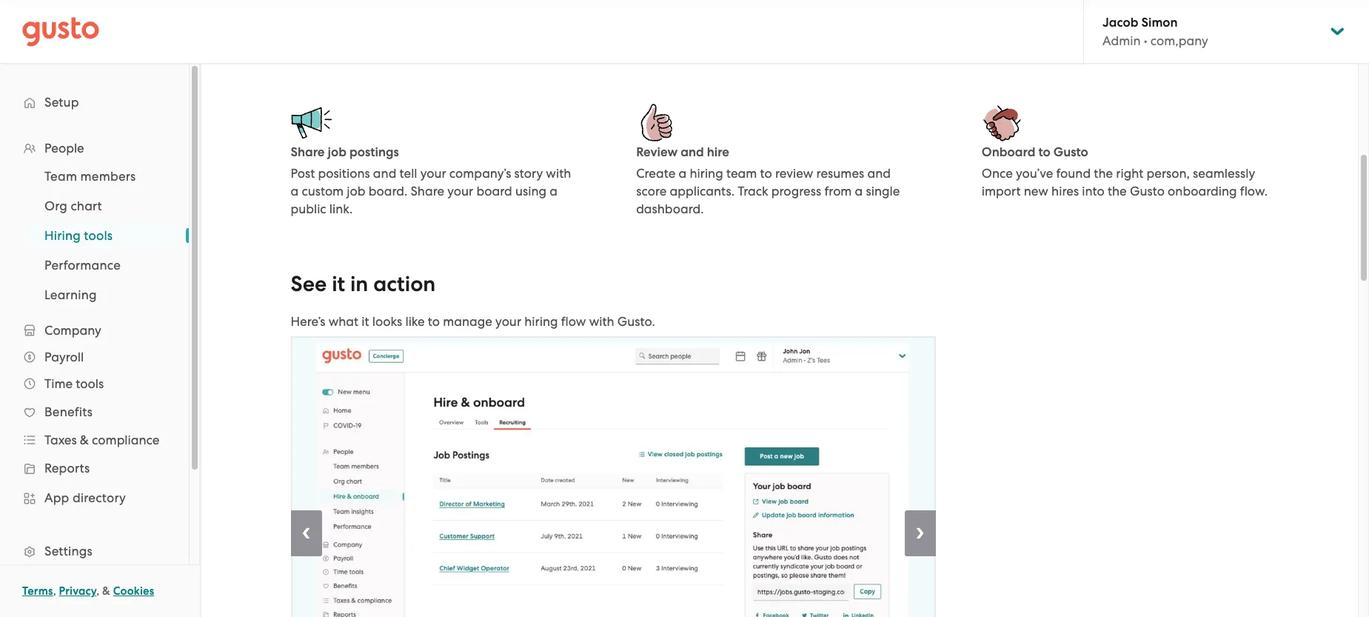 Task type: locate. For each thing, give the bounding box(es) containing it.
1 horizontal spatial hiring
[[690, 166, 724, 181]]

to up you've
[[1039, 145, 1051, 160]]

reports link
[[15, 455, 174, 482]]

members
[[80, 169, 136, 184]]

with right flow
[[589, 314, 615, 329]]

1 horizontal spatial job
[[347, 184, 366, 199]]

positions
[[318, 166, 370, 181]]

job up "positions"
[[328, 145, 347, 160]]

gusto down "right" at the right top of the page
[[1130, 184, 1165, 199]]

to
[[1039, 145, 1051, 160], [760, 166, 772, 181], [428, 314, 440, 329]]

learning
[[44, 287, 97, 302]]

your
[[421, 166, 446, 181], [448, 184, 474, 199], [496, 314, 522, 329]]

with inside share job postings post positions and tell your company's story with a custom job board. share your board using a public link.
[[546, 166, 571, 181]]

1 vertical spatial it
[[362, 314, 369, 329]]

1 vertical spatial your
[[448, 184, 474, 199]]

share
[[291, 145, 325, 160], [411, 184, 445, 199]]

and up single
[[868, 166, 891, 181]]

hiring
[[44, 228, 81, 243]]

gusto up found
[[1054, 145, 1089, 160]]

board.
[[369, 184, 408, 199]]

hiring tools
[[44, 228, 113, 243]]

share job postings post positions and tell your company's story with a custom job board. share your board using a public link.
[[291, 145, 571, 217]]

your right the tell
[[421, 166, 446, 181]]

2 horizontal spatial your
[[496, 314, 522, 329]]

it
[[332, 271, 345, 297], [362, 314, 369, 329]]

hiring up applicants.
[[690, 166, 724, 181]]

gusto
[[1054, 145, 1089, 160], [1130, 184, 1165, 199]]

and left the hire
[[681, 145, 704, 160]]

dashboard.
[[636, 202, 704, 217]]

flow.
[[1241, 184, 1268, 199]]

and up board.
[[373, 166, 397, 181]]

hiring tools link
[[27, 222, 174, 249]]

payroll button
[[15, 344, 174, 370]]

progress
[[772, 184, 822, 199]]

jacob
[[1103, 15, 1139, 30]]

people
[[44, 141, 84, 156]]

1 horizontal spatial to
[[760, 166, 772, 181]]

in
[[350, 271, 368, 297]]

2 horizontal spatial and
[[868, 166, 891, 181]]

0 horizontal spatial &
[[80, 433, 89, 447]]

❯
[[917, 524, 924, 543]]

0 horizontal spatial with
[[546, 166, 571, 181]]

0 vertical spatial gusto
[[1054, 145, 1089, 160]]

1 , from the left
[[53, 585, 56, 598]]

you've
[[1016, 166, 1054, 181]]

post
[[291, 166, 315, 181]]

hiring left flow
[[525, 314, 558, 329]]

, left cookies
[[96, 585, 100, 598]]

0 vertical spatial the
[[1094, 166, 1114, 181]]

1 vertical spatial the
[[1108, 184, 1127, 199]]

0 vertical spatial your
[[421, 166, 446, 181]]

0 vertical spatial with
[[546, 166, 571, 181]]

2 horizontal spatial to
[[1039, 145, 1051, 160]]

a
[[679, 166, 687, 181], [291, 184, 299, 199], [550, 184, 558, 199], [855, 184, 863, 199]]

0 vertical spatial job
[[328, 145, 347, 160]]

1 vertical spatial gusto
[[1130, 184, 1165, 199]]

setup link
[[15, 89, 174, 116]]

and
[[681, 145, 704, 160], [373, 166, 397, 181], [868, 166, 891, 181]]

it right what
[[362, 314, 369, 329]]

job down "positions"
[[347, 184, 366, 199]]

what
[[329, 314, 359, 329]]

1 vertical spatial tools
[[76, 376, 104, 391]]

team
[[727, 166, 757, 181]]

manage
[[443, 314, 493, 329]]

,
[[53, 585, 56, 598], [96, 585, 100, 598]]

taxes & compliance button
[[15, 427, 174, 453]]

performance link
[[27, 252, 174, 279]]

&
[[80, 433, 89, 447], [102, 585, 110, 598]]

0 horizontal spatial job
[[328, 145, 347, 160]]

hiring inside review and hire create a hiring team to review resumes and score applicants. track progress from a single dashboard.
[[690, 166, 724, 181]]

onboard
[[982, 145, 1036, 160]]

jacob simon admin • com,pany
[[1103, 15, 1209, 48]]

track
[[738, 184, 769, 199]]

tools down 'org chart' link
[[84, 228, 113, 243]]

the up "into" at the right of the page
[[1094, 166, 1114, 181]]

job
[[328, 145, 347, 160], [347, 184, 366, 199]]

your for it
[[496, 314, 522, 329]]

0 horizontal spatial share
[[291, 145, 325, 160]]

team
[[44, 169, 77, 184]]

1 horizontal spatial &
[[102, 585, 110, 598]]

2 vertical spatial to
[[428, 314, 440, 329]]

0 horizontal spatial your
[[421, 166, 446, 181]]

score
[[636, 184, 667, 199]]

, left privacy link
[[53, 585, 56, 598]]

cookies button
[[113, 582, 154, 600]]

with for postings
[[546, 166, 571, 181]]

0 vertical spatial hiring
[[690, 166, 724, 181]]

like
[[406, 314, 425, 329]]

share down the tell
[[411, 184, 445, 199]]

1 vertical spatial &
[[102, 585, 110, 598]]

1 horizontal spatial ,
[[96, 585, 100, 598]]

it left in
[[332, 271, 345, 297]]

& right taxes
[[80, 433, 89, 447]]

app
[[44, 490, 69, 505]]

org
[[44, 199, 67, 213]]

to right like
[[428, 314, 440, 329]]

company
[[44, 323, 101, 338]]

postings
[[350, 145, 399, 160]]

1 horizontal spatial with
[[589, 314, 615, 329]]

create
[[636, 166, 676, 181]]

the down "right" at the right top of the page
[[1108, 184, 1127, 199]]

0 vertical spatial share
[[291, 145, 325, 160]]

chart
[[71, 199, 102, 213]]

1 vertical spatial hiring
[[525, 314, 558, 329]]

your down company's
[[448, 184, 474, 199]]

team members
[[44, 169, 136, 184]]

list
[[0, 135, 189, 617], [0, 161, 189, 310]]

tools inside hiring tools link
[[84, 228, 113, 243]]

0 vertical spatial to
[[1039, 145, 1051, 160]]

review and hire create a hiring team to review resumes and score applicants. track progress from a single dashboard.
[[636, 145, 900, 217]]

and inside share job postings post positions and tell your company's story with a custom job board. share your board using a public link.
[[373, 166, 397, 181]]

tools down payroll "dropdown button"
[[76, 376, 104, 391]]

2 , from the left
[[96, 585, 100, 598]]

list containing people
[[0, 135, 189, 617]]

tools inside time tools "dropdown button"
[[76, 376, 104, 391]]

setup
[[44, 95, 79, 110]]

0 horizontal spatial to
[[428, 314, 440, 329]]

review
[[636, 145, 678, 160]]

❯ button
[[905, 510, 936, 556]]

the
[[1094, 166, 1114, 181], [1108, 184, 1127, 199]]

1 vertical spatial to
[[760, 166, 772, 181]]

1 horizontal spatial your
[[448, 184, 474, 199]]

share up the post
[[291, 145, 325, 160]]

app directory
[[44, 490, 126, 505]]

applicants.
[[670, 184, 735, 199]]

1 horizontal spatial gusto
[[1130, 184, 1165, 199]]

with right story
[[546, 166, 571, 181]]

with
[[546, 166, 571, 181], [589, 314, 615, 329]]

0 horizontal spatial and
[[373, 166, 397, 181]]

taxes
[[44, 433, 77, 447]]

1 list from the top
[[0, 135, 189, 617]]

1 vertical spatial with
[[589, 314, 615, 329]]

hiring
[[690, 166, 724, 181], [525, 314, 558, 329]]

0 vertical spatial tools
[[84, 228, 113, 243]]

0 horizontal spatial ,
[[53, 585, 56, 598]]

& left cookies
[[102, 585, 110, 598]]

to inside review and hire create a hiring team to review resumes and score applicants. track progress from a single dashboard.
[[760, 166, 772, 181]]

2 list from the top
[[0, 161, 189, 310]]

terms link
[[22, 585, 53, 598]]

0 vertical spatial &
[[80, 433, 89, 447]]

your right 'manage'
[[496, 314, 522, 329]]

tools
[[84, 228, 113, 243], [76, 376, 104, 391]]

looks
[[372, 314, 402, 329]]

a right using
[[550, 184, 558, 199]]

hires
[[1052, 184, 1079, 199]]

2 vertical spatial your
[[496, 314, 522, 329]]

0 vertical spatial it
[[332, 271, 345, 297]]

1 vertical spatial share
[[411, 184, 445, 199]]

0 horizontal spatial it
[[332, 271, 345, 297]]

to up 'track'
[[760, 166, 772, 181]]

org chart link
[[27, 193, 174, 219]]



Task type: describe. For each thing, give the bounding box(es) containing it.
cookies
[[113, 585, 154, 598]]

a down the post
[[291, 184, 299, 199]]

simon
[[1142, 15, 1178, 30]]

time
[[44, 376, 73, 391]]

com,pany
[[1151, 33, 1209, 48]]

resumes
[[817, 166, 865, 181]]

see an overview of open positions image
[[292, 338, 935, 617]]

tools for hiring tools
[[84, 228, 113, 243]]

1 horizontal spatial it
[[362, 314, 369, 329]]

link.
[[329, 202, 353, 217]]

a up applicants.
[[679, 166, 687, 181]]

payroll
[[44, 350, 84, 364]]

terms
[[22, 585, 53, 598]]

taxes & compliance
[[44, 433, 160, 447]]

from
[[825, 184, 852, 199]]

compliance
[[92, 433, 160, 447]]

using
[[516, 184, 547, 199]]

privacy
[[59, 585, 96, 598]]

❮ button
[[291, 510, 322, 556]]

once
[[982, 166, 1013, 181]]

settings
[[44, 544, 93, 559]]

company's
[[450, 166, 511, 181]]

1 horizontal spatial and
[[681, 145, 704, 160]]

benefits link
[[15, 399, 174, 425]]

❮
[[303, 524, 310, 543]]

terms , privacy , & cookies
[[22, 585, 154, 598]]

privacy link
[[59, 585, 96, 598]]

a right from
[[855, 184, 863, 199]]

list containing team members
[[0, 161, 189, 310]]

hire
[[707, 145, 730, 160]]

team members link
[[27, 163, 174, 190]]

here's what it looks like to manage your hiring flow with gusto.
[[291, 314, 656, 329]]

right
[[1117, 166, 1144, 181]]

reports
[[44, 461, 90, 476]]

settings link
[[15, 538, 174, 564]]

performance
[[44, 258, 121, 273]]

learning link
[[27, 282, 174, 308]]

flow
[[561, 314, 586, 329]]

company button
[[15, 317, 174, 344]]

time tools button
[[15, 370, 174, 397]]

org chart
[[44, 199, 102, 213]]

onboard to gusto once you've found the right person, seamlessly import new hires into the gusto onboarding flow.
[[982, 145, 1268, 199]]

tell
[[400, 166, 417, 181]]

see
[[291, 271, 327, 297]]

directory
[[73, 490, 126, 505]]

0 horizontal spatial hiring
[[525, 314, 558, 329]]

story
[[514, 166, 543, 181]]

board
[[477, 184, 512, 199]]

onboarding
[[1168, 184, 1238, 199]]

1 vertical spatial job
[[347, 184, 366, 199]]

your for postings
[[421, 166, 446, 181]]

admin
[[1103, 33, 1141, 48]]

public
[[291, 202, 326, 217]]

app directory link
[[15, 484, 174, 511]]

•
[[1144, 33, 1148, 48]]

to inside onboard to gusto once you've found the right person, seamlessly import new hires into the gusto onboarding flow.
[[1039, 145, 1051, 160]]

people button
[[15, 135, 174, 161]]

tools for time tools
[[76, 376, 104, 391]]

with for it
[[589, 314, 615, 329]]

person,
[[1147, 166, 1190, 181]]

home image
[[22, 17, 99, 46]]

seamlessly
[[1193, 166, 1256, 181]]

here's
[[291, 314, 326, 329]]

action
[[373, 271, 436, 297]]

single
[[866, 184, 900, 199]]

0 horizontal spatial gusto
[[1054, 145, 1089, 160]]

into
[[1083, 184, 1105, 199]]

new
[[1024, 184, 1049, 199]]

1 horizontal spatial share
[[411, 184, 445, 199]]

& inside dropdown button
[[80, 433, 89, 447]]

see it in action
[[291, 271, 436, 297]]

found
[[1057, 166, 1091, 181]]

benefits
[[44, 404, 93, 419]]

review
[[776, 166, 814, 181]]

time tools
[[44, 376, 104, 391]]

gusto navigation element
[[0, 64, 189, 617]]

import
[[982, 184, 1021, 199]]



Task type: vqa. For each thing, say whether or not it's contained in the screenshot.
Tab. at the top right of page
no



